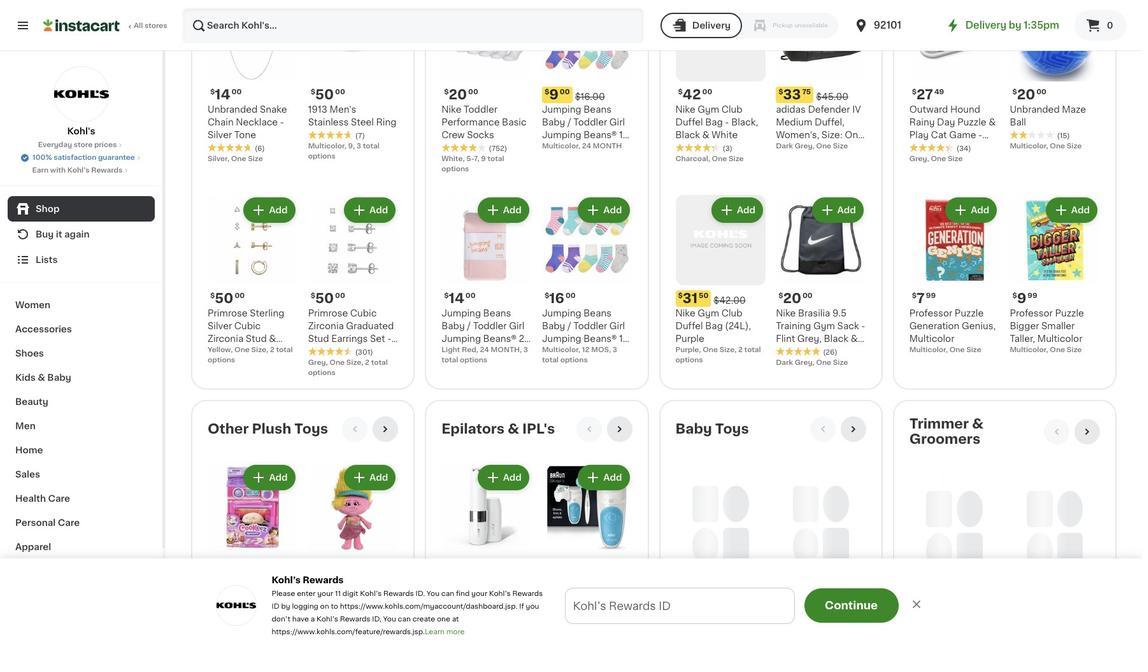 Task type: vqa. For each thing, say whether or not it's contained in the screenshot.
Groomers
yes



Task type: describe. For each thing, give the bounding box(es) containing it.
$ for professor puzzle generation genius, multicolor
[[913, 293, 917, 300]]

50 for primrose cubic zirconia graduated stud earrings set - sterling silver
[[316, 292, 334, 305]]

100% satisfaction guarantee
[[33, 154, 135, 161]]

size inside professor puzzle bigger smaller taller, multicolor multicolor, one size
[[1068, 347, 1083, 354]]

stainless
[[308, 118, 349, 127]]

$33.75 original price: $45.00 element
[[777, 87, 867, 104]]

0 button
[[1075, 10, 1128, 41]]

00 for primrose sterling silver cubic zirconia stud & hoop earring set - yellow & gold tone
[[235, 293, 245, 300]]

id
[[272, 604, 280, 611]]

other
[[208, 423, 249, 436]]

add for primrose cubic zirconia graduated stud earrings set - sterling silver
[[370, 206, 388, 215]]

- inside primrose cubic zirconia graduated stud earrings set - sterling silver
[[388, 335, 392, 344]]

sterling inside primrose sterling silver cubic zirconia stud & hoop earring set - yellow & gold tone
[[250, 309, 285, 318]]

one right silver,
[[231, 156, 246, 163]]

bag inside nike gym club duffel bag - black, black & white
[[706, 118, 723, 127]]

(301)
[[355, 349, 373, 356]]

girl's, for 14
[[478, 360, 503, 369]]

dark inside $ 33 75 $45.00 adidas defender iv medium duffel, women's, size: one size, dark grey
[[800, 144, 820, 153]]

play inside just play dreamworks trolls band together large viva plush, multicolor
[[330, 577, 350, 586]]

one inside grey, one size, 2 total options
[[330, 360, 345, 367]]

one right more
[[467, 627, 482, 634]]

add button for jumping beans baby / toddler girl jumping beans® 2 pack softest tights, toddler girl's, size: 12-24month, light red
[[479, 199, 528, 222]]

add for 1913 men's stainless steel ring
[[370, 2, 388, 11]]

one down braun silk-épil 5 5- 810 epilator for women for gentle hair removal at bottom
[[567, 627, 582, 634]]

multicolor, down ball
[[1011, 143, 1049, 150]]

girl for 16
[[610, 322, 625, 331]]

00 for nike toddler performance basic crew socks
[[469, 89, 479, 96]]

14 for unbranded
[[215, 88, 230, 102]]

white inside outward hound rainy day puzzle & play cat game - white
[[910, 144, 936, 153]]

7,
[[474, 156, 480, 163]]

- inside primrose sterling silver cubic zirconia stud & hoop earring set - yellow & gold tone
[[286, 347, 290, 356]]

$ inside $ 33 75 $45.00 adidas defender iv medium duffel, women's, size: one size, dark grey
[[779, 89, 784, 96]]

one inside $ 31 50 $42.00 nike gym club duffel bag (24l), purple purple, one size, 2 total options
[[703, 347, 718, 354]]

baby for jumping beans baby / toddler girl jumping beans® 2 pack softest tights, toddler girl's, size: 12-24month, light red
[[442, 322, 465, 331]]

kohl's
[[67, 127, 95, 136]]

treatment tracker modal dialog
[[166, 600, 1143, 646]]

facial
[[442, 602, 468, 611]]

options inside white, 5-7, 9 total options
[[442, 166, 469, 173]]

& down earring
[[239, 360, 246, 369]]

50 for 1913 men's stainless steel ring
[[316, 88, 334, 102]]

$ for nike toddler performance basic crew socks
[[444, 89, 449, 96]]

girl for 14
[[509, 322, 525, 331]]

one down (147)
[[248, 614, 263, 621]]

beans inside jumping beans baby / toddler girl jumping beans® 10 pack ankle socks, toddler girl's, size: 12-24month, multicolor
[[584, 105, 612, 114]]

00 for nike brasilia 9.5 training gym sack - flint grey, black & white
[[803, 293, 813, 300]]

shoes
[[15, 349, 44, 358]]

personal
[[15, 519, 56, 528]]

5- inside braun silk-épil 5 5- 810 epilator for women for gentle hair removal
[[617, 577, 627, 586]]

baby for jumping beans baby / toddler girl jumping beans® 10 pack ankle socks, toddler girl's, size: 3-12 mos, multicolor
[[542, 322, 566, 331]]

nike for nike gym club duffel bag - black, black & white
[[676, 105, 696, 114]]

multicolor, 24 month
[[542, 143, 622, 150]]

$ 27 49
[[913, 88, 945, 102]]

0 horizontal spatial multicolor, one size
[[208, 614, 280, 621]]

women's,
[[777, 131, 820, 140]]

20 for nike brasilia 9.5 training gym sack - flint grey, black & white
[[784, 292, 802, 305]]

add button for jumping beans baby / toddler girl jumping beans® 10 pack ankle socks, toddler girl's, size: 3-12 mos, multicolor
[[580, 199, 629, 222]]

delivery by 1:35pm link
[[946, 18, 1060, 33]]

9.5
[[833, 309, 847, 318]]

- inside outward hound rainy day puzzle & play cat game - white
[[979, 131, 983, 140]]

one down (3)
[[712, 156, 728, 163]]

size down (15)
[[1068, 143, 1083, 150]]

ankle for mos,
[[566, 347, 591, 356]]

stud inside primrose sterling silver cubic zirconia stud & hoop earring set - yellow & gold tone
[[246, 335, 267, 344]]

$ 9 00
[[545, 88, 570, 102]]

yellow
[[208, 360, 236, 369]]

dreamworks
[[308, 589, 366, 598]]

toddler up the softest
[[473, 322, 507, 331]]

grey
[[823, 144, 845, 153]]

red
[[442, 386, 460, 395]]

zirconia inside primrose cubic zirconia graduated stud earrings set - sterling silver
[[308, 322, 344, 331]]

have
[[292, 616, 309, 623]]

$31.50 original price: $42.00 element
[[676, 291, 766, 307]]

cubic inside primrose sterling silver cubic zirconia stud & hoop earring set - yellow & gold tone
[[234, 322, 261, 331]]

$ for 1913 men's stainless steel ring
[[311, 89, 316, 96]]

girl's, for 16
[[578, 360, 603, 369]]

professor for 9
[[1011, 309, 1054, 318]]

mos, inside multicolor, 12 mos, 3 total options
[[592, 347, 611, 354]]

& inside nike brasilia 9.5 training gym sack - flint grey, black & white
[[851, 335, 859, 344]]

options inside yellow, one size, 2 total options
[[208, 357, 235, 364]]

- inside nike gym club duffel bag - black, black & white
[[726, 118, 730, 127]]

0 horizontal spatial kohl's logo image
[[53, 66, 109, 122]]

silver inside primrose sterling silver cubic zirconia stud & hoop earring set - yellow & gold tone
[[208, 322, 232, 331]]

bigger
[[1011, 322, 1040, 331]]

total inside multicolor, 12 mos, 3 total options
[[542, 357, 559, 364]]

(7)
[[355, 133, 365, 140]]

grey, down flint
[[795, 360, 815, 367]]

size down the (6)
[[248, 156, 263, 163]]

light red, 24 month, 3 total options
[[442, 347, 529, 364]]

earring
[[235, 347, 266, 356]]

00 inside $ 9 00
[[560, 89, 570, 96]]

kohl's right a
[[317, 616, 338, 623]]

men's
[[330, 105, 357, 114]]

logging
[[292, 604, 319, 611]]

light inside 'light red, 24 month, 3 total options'
[[442, 347, 460, 354]]

add button for nike gym club duffel bag (24l), purple
[[713, 199, 763, 222]]

men
[[15, 422, 36, 431]]

personal care link
[[8, 511, 155, 535]]

00 for 1913 men's stainless steel ring
[[335, 89, 345, 96]]

rewards down together
[[340, 616, 371, 623]]

add for multicolor, one size
[[370, 474, 388, 483]]

add inside get free delivery on next 3 orders • add $10.00 to qualify.
[[658, 618, 680, 628]]

enter
[[297, 591, 316, 598]]

2 inside $ 31 50 $42.00 nike gym club duffel bag (24l), purple purple, one size, 2 total options
[[739, 347, 743, 354]]

toddler up the multicolor, 24 month
[[574, 118, 608, 127]]

add button for nike toddler performance basic crew socks
[[479, 0, 528, 18]]

3 inside multicolor, 12 mos, 3 total options
[[613, 347, 618, 354]]

cubic inside primrose cubic zirconia graduated stud earrings set - sterling silver
[[351, 309, 377, 318]]

total inside yellow, one size, 2 total options
[[276, 347, 293, 354]]

pack for 16
[[542, 347, 564, 356]]

$ 20 00 for toddler
[[444, 88, 479, 102]]

primrose for silver
[[208, 309, 248, 318]]

month,
[[491, 347, 522, 354]]

one down (26)
[[817, 360, 832, 367]]

duffel inside $ 31 50 $42.00 nike gym club duffel bag (24l), purple purple, one size, 2 total options
[[676, 322, 704, 331]]

set inside primrose cubic zirconia graduated stud earrings set - sterling silver
[[370, 335, 385, 344]]

black inside nike gym club duffel bag - black, black & white
[[676, 131, 701, 140]]

multicolor, down band
[[308, 614, 347, 621]]

20 for unbranded maze ball
[[1018, 88, 1036, 102]]

shop link
[[8, 196, 155, 222]]

you
[[526, 604, 540, 611]]

multicolor, inside professor puzzle bigger smaller taller, multicolor multicolor, one size
[[1011, 347, 1049, 354]]

light inside jumping beans baby / toddler girl jumping beans® 2 pack softest tights, toddler girl's, size: 12-24month, light red
[[507, 373, 529, 382]]

toddler down the multicolor, 24 month
[[542, 156, 576, 165]]

toddler down red,
[[442, 360, 476, 369]]

dark grey, one size inside "product" "group"
[[777, 143, 849, 150]]

9 for $ 9 00
[[550, 88, 559, 102]]

multicolor inside jumping beans baby / toddler girl jumping beans® 10 pack ankle socks, toddler girl's, size: 12-24month, multicolor
[[542, 182, 587, 191]]

gym inside nike brasilia 9.5 training gym sack - flint grey, black & white
[[814, 322, 836, 331]]

00 for nike gym club duffel bag - black, black & white
[[703, 89, 713, 96]]

2 your from the left
[[472, 591, 488, 598]]

trolls
[[368, 589, 392, 598]]

again
[[64, 230, 90, 239]]

product group containing 33
[[777, 0, 867, 153]]

100%
[[33, 154, 52, 161]]

braun mini hair remover, electric facial hair removal for women
[[442, 577, 529, 624]]

grey, down women's,
[[795, 143, 815, 150]]

brasilia
[[799, 309, 831, 318]]

$ inside $ 31 50 $42.00 nike gym club duffel bag (24l), purple purple, one size, 2 total options
[[679, 293, 683, 300]]

kids
[[15, 374, 36, 382]]

white inside nike gym club duffel bag - black, black & white
[[712, 131, 738, 140]]

kohl's up "please"
[[272, 576, 301, 585]]

gym inside nike gym club duffel bag - black, black & white
[[698, 105, 720, 114]]

00 for primrose cubic zirconia graduated stud earrings set - sterling silver
[[335, 293, 345, 300]]

professor puzzle bigger smaller taller, multicolor multicolor, one size
[[1011, 309, 1085, 354]]

size down (26)
[[834, 360, 849, 367]]

rewards up the you
[[513, 591, 543, 598]]

service type group
[[661, 13, 839, 38]]

unbranded maze ball
[[1011, 105, 1087, 127]]

add for nike gym club duffel bag - black, black & white
[[737, 2, 756, 11]]

lists link
[[8, 247, 155, 273]]

other plush toys link
[[208, 422, 328, 437]]

puzzle for 9
[[1056, 309, 1085, 318]]

size: for jumping beans baby / toddler girl jumping beans® 2 pack softest tights, toddler girl's, size: 12-24month, light red
[[505, 360, 526, 369]]

by inside delivery by 1:35pm 'link'
[[1010, 20, 1022, 30]]

- inside unbranded snake chain necklace - silver tone
[[280, 118, 284, 127]]

size, inside $ 31 50 $42.00 nike gym club duffel bag (24l), purple purple, one size, 2 total options
[[720, 347, 737, 354]]

free
[[481, 618, 505, 628]]

jumping beans baby / toddler girl jumping beans® 10 pack ankle socks, toddler girl's, size: 12-24month, multicolor
[[542, 105, 630, 191]]

size down together
[[365, 614, 380, 621]]

ball
[[1011, 118, 1027, 127]]

delivery for delivery
[[693, 21, 731, 30]]

total inside 'multicolor, 9, 3 total options'
[[363, 143, 380, 150]]

white inside nike brasilia 9.5 training gym sack - flint grey, black & white
[[777, 347, 803, 356]]

multicolor, down cinnamon
[[208, 614, 246, 621]]

2 inside jumping beans baby / toddler girl jumping beans® 2 pack softest tights, toddler girl's, size: 12-24month, light red
[[519, 335, 525, 344]]

add button for nike brasilia 9.5 training gym sack - flint grey, black & white
[[814, 199, 863, 222]]

$ for unbranded snake chain necklace - silver tone
[[210, 89, 215, 96]]

1:35pm
[[1025, 20, 1060, 30]]

purple,
[[676, 347, 702, 354]]

close image
[[911, 598, 923, 611]]

size right get
[[484, 627, 499, 634]]

add for jumping beans baby / toddler girl jumping beans® 10 pack ankle socks, toddler girl's, size: 3-12 mos, multicolor
[[604, 206, 622, 215]]

$10.00
[[682, 618, 719, 628]]

one down cat
[[932, 156, 947, 163]]

training
[[777, 322, 812, 331]]

$ 20 00 for maze
[[1013, 88, 1047, 102]]

5- inside white, 5-7, 9 total options
[[467, 156, 474, 163]]

1 horizontal spatial you
[[427, 591, 440, 598]]

day
[[938, 118, 956, 127]]

black inside nike brasilia 9.5 training gym sack - flint grey, black & white
[[825, 335, 849, 344]]

qualify.
[[736, 618, 776, 628]]

options inside multicolor, 12 mos, 3 total options
[[561, 357, 588, 364]]

31
[[683, 292, 698, 305]]

$ 50 00 for sterling
[[210, 292, 245, 305]]

toddler inside 'nike toddler performance basic crew socks'
[[464, 105, 498, 114]]

ipl's
[[523, 423, 555, 436]]

gentle
[[594, 602, 624, 611]]

club inside nike gym club duffel bag - black, black & white
[[722, 105, 743, 114]]

nike for nike toddler performance basic crew socks
[[442, 105, 462, 114]]

beauty link
[[8, 390, 155, 414]]

size inside professor puzzle generation genius, multicolor multicolor, one size
[[967, 347, 982, 354]]

everyday
[[38, 142, 72, 149]]

epilators
[[442, 423, 505, 436]]

size, inside yellow, one size, 2 total options
[[252, 347, 269, 354]]

& inside "link"
[[38, 374, 45, 382]]

everyday store prices link
[[38, 140, 124, 150]]

(24l),
[[726, 322, 752, 331]]

next
[[573, 618, 599, 628]]

size down (34)
[[949, 156, 964, 163]]

tone inside primrose sterling silver cubic zirconia stud & hoop earring set - yellow & gold tone
[[272, 360, 294, 369]]

$ for outward hound rainy day puzzle & play cat game - white
[[913, 89, 917, 96]]

orders
[[611, 618, 648, 628]]

beans® inside jumping beans baby / toddler girl jumping beans® 10 pack ankle socks, toddler girl's, size: 12-24month, multicolor
[[584, 131, 617, 140]]

$ inside $ 9 00
[[545, 89, 550, 96]]

99 for 9
[[1028, 293, 1038, 300]]

don't
[[272, 616, 291, 623]]

0 horizontal spatial you
[[383, 616, 396, 623]]

options inside grey, one size, 2 total options
[[308, 370, 336, 377]]

1 horizontal spatial kohl's logo image
[[216, 586, 257, 627]]

a
[[311, 616, 315, 623]]

by inside please enter your 11 digit kohl's rewards id. you can find your kohl's rewards id by logging on to https://www.kohls.com/myaccount/dashboard.jsp. if you don't have a kohl's rewards id, you can create one at https://www.kohls.com/feature/rewards.jsp.
[[281, 604, 291, 611]]

more
[[801, 619, 821, 626]]

satisfaction
[[54, 154, 96, 161]]

duffel inside nike gym club duffel bag - black, black & white
[[676, 118, 704, 127]]

0 horizontal spatial hair
[[470, 602, 488, 611]]

00 for unbranded maze ball
[[1037, 89, 1047, 96]]

on inside get free delivery on next 3 orders • add $10.00 to qualify.
[[556, 618, 571, 628]]

size down id
[[265, 614, 280, 621]]

to inside get free delivery on next 3 orders • add $10.00 to qualify.
[[722, 618, 733, 628]]

Search field
[[184, 9, 643, 42]]

size down (57)
[[584, 627, 599, 634]]

trimmer & groomers
[[910, 418, 984, 446]]

club inside $ 31 50 $42.00 nike gym club duffel bag (24l), purple purple, one size, 2 total options
[[722, 309, 743, 318]]

one down (15)
[[1051, 143, 1066, 150]]

& inside "trimmer & groomers"
[[973, 418, 984, 431]]

one inside $ 33 75 $45.00 adidas defender iv medium duffel, women's, size: one size, dark grey
[[845, 131, 864, 140]]

total inside grey, one size, 2 total options
[[371, 360, 388, 367]]

more button
[[786, 613, 836, 633]]

black,
[[732, 118, 759, 127]]

10 for jumping beans baby / toddler girl jumping beans® 10 pack ankle socks, toddler girl's, size: 3-12 mos, multicolor
[[620, 335, 630, 344]]

unbranded for 20
[[1011, 105, 1061, 114]]

42
[[683, 88, 702, 102]]

$ for unbranded maze ball
[[1013, 89, 1018, 96]]

size, inside $ 33 75 $45.00 adidas defender iv medium duffel, women's, size: one size, dark grey
[[777, 144, 797, 153]]

removal inside braun mini hair remover, electric facial hair removal for women
[[491, 602, 529, 611]]

grey, down rainy
[[910, 156, 930, 163]]

necklace
[[236, 118, 278, 127]]

id.
[[416, 591, 425, 598]]

silver,
[[208, 156, 229, 163]]

girl's, inside jumping beans baby / toddler girl jumping beans® 10 pack ankle socks, toddler girl's, size: 12-24month, multicolor
[[578, 156, 603, 165]]

duffel,
[[815, 118, 845, 127]]

professor puzzle generation genius, multicolor multicolor, one size
[[910, 309, 997, 354]]

zirconia inside primrose sterling silver cubic zirconia stud & hoop earring set - yellow & gold tone
[[208, 335, 244, 344]]

99 for 7
[[927, 293, 936, 300]]

add for primrose sterling silver cubic zirconia stud & hoop earring set - yellow & gold tone
[[269, 206, 288, 215]]

size: for jumping beans baby / toddler girl jumping beans® 10 pack ankle socks, toddler girl's, size: 12-24month, multicolor
[[606, 156, 627, 165]]

(34)
[[957, 146, 972, 153]]

- inside nike brasilia 9.5 training gym sack - flint grey, black & white
[[862, 322, 866, 331]]

add button for professor puzzle bigger smaller taller, multicolor
[[1048, 199, 1097, 222]]

1 horizontal spatial multicolor, one size
[[308, 614, 380, 621]]

& inside nike gym club duffel bag - black, black & white
[[703, 131, 710, 140]]

continue
[[825, 601, 879, 611]]

add button for primrose sterling silver cubic zirconia stud & hoop earring set - yellow & gold tone
[[245, 199, 294, 222]]

& inside outward hound rainy day puzzle & play cat game - white
[[989, 118, 997, 127]]

size down the duffel,
[[834, 143, 849, 150]]

braun for braun silk-épil 5 5- 810 epilator for women for gentle hair removal
[[542, 577, 569, 586]]

removal inside braun silk-épil 5 5- 810 epilator for women for gentle hair removal
[[563, 615, 602, 624]]

it
[[56, 230, 62, 239]]

delivery button
[[661, 13, 743, 38]]

apparel link
[[8, 535, 155, 560]]

one inside yellow, one size, 2 total options
[[235, 347, 250, 354]]



Task type: locate. For each thing, give the bounding box(es) containing it.
5-
[[467, 156, 474, 163], [617, 577, 627, 586]]

$ 20 00 for brasilia
[[779, 292, 813, 305]]

14 up red,
[[449, 292, 465, 305]]

yellow, one size, 2 total options
[[208, 347, 293, 364]]

apparel
[[15, 543, 51, 552]]

beans
[[584, 105, 612, 114], [484, 309, 512, 318], [584, 309, 612, 318]]

0 horizontal spatial removal
[[491, 602, 529, 611]]

pack for 14
[[442, 347, 464, 356]]

2 bag from the top
[[706, 322, 723, 331]]

1 horizontal spatial 9
[[550, 88, 559, 102]]

options down $ 16 00 on the top of the page
[[561, 357, 588, 364]]

1 vertical spatial for
[[579, 602, 591, 611]]

1 vertical spatial 24
[[480, 347, 489, 354]]

1 duffel from the top
[[676, 118, 704, 127]]

size, down (301)
[[347, 360, 364, 367]]

add button for nike gym club duffel bag - black, black & white
[[713, 0, 763, 18]]

pack inside jumping beans baby / toddler girl jumping beans® 10 pack ankle socks, toddler girl's, size: 12-24month, multicolor
[[542, 144, 564, 153]]

options down red,
[[460, 357, 488, 364]]

puzzle down hound
[[958, 118, 987, 127]]

braun inside braun silk-épil 5 5- 810 epilator for women for gentle hair removal
[[542, 577, 569, 586]]

0 vertical spatial 12-
[[542, 169, 555, 178]]

multicolor, left month
[[542, 143, 581, 150]]

rewards down guarantee
[[91, 167, 123, 174]]

delivery by 1:35pm
[[966, 20, 1060, 30]]

chain
[[208, 118, 234, 127]]

- down snake in the top of the page
[[280, 118, 284, 127]]

care for health care
[[48, 495, 70, 504]]

0 horizontal spatial braun
[[442, 577, 468, 586]]

makery
[[249, 577, 283, 586]]

on inside please enter your 11 digit kohl's rewards id. you can find your kohl's rewards id by logging on to https://www.kohls.com/myaccount/dashboard.jsp. if you don't have a kohl's rewards id, you can create one at https://www.kohls.com/feature/rewards.jsp.
[[320, 604, 329, 611]]

$9.00 original price: $16.00 element
[[542, 87, 633, 104]]

socks, for mos,
[[593, 347, 623, 356]]

2 99 from the left
[[1028, 293, 1038, 300]]

pack inside the jumping beans baby / toddler girl jumping beans® 10 pack ankle socks, toddler girl's, size: 3-12 mos, multicolor
[[542, 347, 564, 356]]

baby for kids & baby
[[47, 374, 71, 382]]

steel
[[351, 118, 374, 127]]

set inside primrose sterling silver cubic zirconia stud & hoop earring set - yellow & gold tone
[[269, 347, 284, 356]]

12-
[[542, 169, 555, 178], [442, 373, 455, 382]]

tone down necklace
[[234, 131, 256, 140]]

braun inside braun mini hair remover, electric facial hair removal for women
[[442, 577, 468, 586]]

white down flint
[[777, 347, 803, 356]]

0 horizontal spatial to
[[331, 604, 338, 611]]

1913 men's stainless steel ring
[[308, 105, 397, 127]]

please enter your 11 digit kohl's rewards id. you can find your kohl's rewards id by logging on to https://www.kohls.com/myaccount/dashboard.jsp. if you don't have a kohl's rewards id, you can create one at https://www.kohls.com/feature/rewards.jsp.
[[272, 591, 543, 636]]

&
[[989, 118, 997, 127], [703, 131, 710, 140], [269, 335, 276, 344], [851, 335, 859, 344], [239, 360, 246, 369], [38, 374, 45, 382], [973, 418, 984, 431], [508, 423, 520, 436]]

women link
[[8, 293, 155, 317]]

product group containing 27
[[910, 0, 1000, 165]]

add button for unbranded snake chain necklace - silver tone
[[245, 0, 294, 18]]

puzzle inside professor puzzle bigger smaller taller, multicolor multicolor, one size
[[1056, 309, 1085, 318]]

$42.00
[[714, 296, 746, 305]]

options down the hoop on the bottom
[[208, 357, 235, 364]]

1 99 from the left
[[927, 293, 936, 300]]

baby for jumping beans baby / toddler girl jumping beans® 10 pack ankle socks, toddler girl's, size: 12-24month, multicolor
[[542, 118, 566, 127]]

0 vertical spatial 24
[[583, 143, 592, 150]]

1 horizontal spatial zirconia
[[308, 322, 344, 331]]

grey, down training
[[798, 335, 822, 344]]

0 vertical spatial bag
[[706, 118, 723, 127]]

00 up men's
[[335, 89, 345, 96]]

multicolor, up 3-
[[542, 347, 581, 354]]

0 horizontal spatial play
[[330, 577, 350, 586]]

2 ankle from the top
[[566, 347, 591, 356]]

1 horizontal spatial to
[[722, 618, 733, 628]]

9 inside 'element'
[[550, 88, 559, 102]]

earrings
[[332, 335, 368, 344]]

stud left earrings
[[308, 335, 329, 344]]

1 vertical spatial dark grey, one size
[[777, 360, 849, 367]]

1 vertical spatial white
[[910, 144, 936, 153]]

add for jumping beans baby / toddler girl jumping beans® 2 pack softest tights, toddler girl's, size: 12-24month, light red
[[503, 206, 522, 215]]

silver down chain
[[208, 131, 232, 140]]

multicolor inside professor puzzle bigger smaller taller, multicolor multicolor, one size
[[1038, 335, 1083, 344]]

nike for nike brasilia 9.5 training gym sack - flint grey, black & white
[[777, 309, 796, 318]]

personal care
[[15, 519, 80, 528]]

product group containing 16
[[542, 195, 633, 395]]

0 horizontal spatial 12
[[552, 373, 561, 382]]

kohl's logo image
[[53, 66, 109, 122], [216, 586, 257, 627]]

stores
[[145, 22, 167, 29]]

1 vertical spatial $ 14 00
[[444, 292, 476, 305]]

for down the épil
[[597, 589, 609, 598]]

-
[[280, 118, 284, 127], [726, 118, 730, 127], [979, 131, 983, 140], [862, 322, 866, 331], [388, 335, 392, 344], [286, 347, 290, 356]]

10 for jumping beans baby / toddler girl jumping beans® 10 pack ankle socks, toddler girl's, size: 12-24month, multicolor
[[620, 131, 630, 140]]

0 horizontal spatial cubic
[[234, 322, 261, 331]]

crew
[[442, 131, 465, 140]]

total inside $ 31 50 $42.00 nike gym club duffel bag (24l), purple purple, one size, 2 total options
[[745, 347, 762, 354]]

shoes link
[[8, 342, 155, 366]]

0 horizontal spatial black
[[676, 131, 701, 140]]

just play dreamworks trolls band together large viva plush, multicolor
[[308, 577, 392, 637]]

27
[[917, 88, 934, 102]]

nike inside nike brasilia 9.5 training gym sack - flint grey, black & white
[[777, 309, 796, 318]]

women inside braun mini hair remover, electric facial hair removal for women
[[457, 615, 491, 624]]

professor inside professor puzzle generation genius, multicolor multicolor, one size
[[910, 309, 953, 318]]

0 vertical spatial 10
[[620, 131, 630, 140]]

kohl's up free
[[489, 591, 511, 598]]

one down earrings
[[330, 360, 345, 367]]

black up (26)
[[825, 335, 849, 344]]

$ for primrose cubic zirconia graduated stud earrings set - sterling silver
[[311, 293, 316, 300]]

1 stud from the left
[[246, 335, 267, 344]]

toddler up 3-
[[542, 360, 576, 369]]

0 vertical spatial play
[[910, 131, 929, 140]]

1 vertical spatial tone
[[272, 360, 294, 369]]

one down the duffel,
[[817, 143, 832, 150]]

0 vertical spatial socks,
[[593, 144, 623, 153]]

care for personal care
[[58, 519, 80, 528]]

$ for jumping beans baby / toddler girl jumping beans® 10 pack ankle socks, toddler girl's, size: 3-12 mos, multicolor
[[545, 293, 550, 300]]

50 up primrose cubic zirconia graduated stud earrings set - sterling silver
[[316, 292, 334, 305]]

24 inside 'light red, 24 month, 3 total options'
[[480, 347, 489, 354]]

00 up unbranded maze ball
[[1037, 89, 1047, 96]]

0 vertical spatial removal
[[491, 602, 529, 611]]

professor inside professor puzzle bigger smaller taller, multicolor multicolor, one size
[[1011, 309, 1054, 318]]

ankle down $ 16 00 on the top of the page
[[566, 347, 591, 356]]

product group
[[208, 0, 298, 165], [308, 0, 399, 162], [442, 0, 532, 175], [542, 0, 633, 191], [676, 0, 766, 165], [777, 0, 867, 153], [910, 0, 1000, 165], [1011, 0, 1101, 152], [208, 195, 298, 369], [308, 195, 399, 379], [442, 195, 532, 395], [542, 195, 633, 395], [676, 195, 766, 366], [777, 195, 867, 368], [910, 195, 1000, 356], [1011, 195, 1101, 356], [208, 463, 298, 623], [308, 463, 399, 637], [442, 463, 532, 636], [542, 463, 633, 636]]

one right purple,
[[703, 347, 718, 354]]

$ 14 00 for unbranded
[[210, 88, 242, 102]]

puzzle inside outward hound rainy day puzzle & play cat game - white
[[958, 118, 987, 127]]

$ for nike gym club duffel bag - black, black & white
[[679, 89, 683, 96]]

00 right 16
[[566, 293, 576, 300]]

50 inside $ 31 50 $42.00 nike gym club duffel bag (24l), purple purple, one size, 2 total options
[[699, 293, 709, 300]]

1 horizontal spatial can
[[442, 591, 455, 598]]

jumping beans baby / toddler girl jumping beans® 10 pack ankle socks, toddler girl's, size: 3-12 mos, multicolor
[[542, 309, 630, 395]]

& up groomers
[[973, 418, 984, 431]]

add button for 1913 men's stainless steel ring
[[346, 0, 395, 18]]

play
[[910, 131, 929, 140], [330, 577, 350, 586]]

1 horizontal spatial 99
[[1028, 293, 1038, 300]]

beans® for 16
[[584, 335, 617, 344]]

puzzle inside professor puzzle generation genius, multicolor multicolor, one size
[[955, 309, 984, 318]]

$ for nike brasilia 9.5 training gym sack - flint grey, black & white
[[779, 293, 784, 300]]

multicolor inside just play dreamworks trolls band together large viva plush, multicolor
[[308, 628, 353, 637]]

$ 50 00 for cubic
[[311, 292, 345, 305]]

1 horizontal spatial women
[[457, 615, 491, 624]]

0 vertical spatial by
[[1010, 20, 1022, 30]]

0 horizontal spatial primrose
[[208, 309, 248, 318]]

0 horizontal spatial 24month,
[[455, 373, 504, 382]]

1 10 from the top
[[620, 131, 630, 140]]

0 horizontal spatial can
[[398, 616, 411, 623]]

removal
[[491, 602, 529, 611], [563, 615, 602, 624]]

duffel up purple
[[676, 322, 704, 331]]

add for nike gym club duffel bag (24l), purple
[[737, 206, 756, 215]]

gym
[[698, 105, 720, 114], [698, 309, 720, 318], [814, 322, 836, 331]]

puzzle for 7
[[955, 309, 984, 318]]

product group containing 42
[[676, 0, 766, 165]]

00 for jumping beans baby / toddler girl jumping beans® 10 pack ankle socks, toddler girl's, size: 3-12 mos, multicolor
[[566, 293, 576, 300]]

12 inside multicolor, 12 mos, 3 total options
[[583, 347, 590, 354]]

girl's, inside jumping beans baby / toddler girl jumping beans® 2 pack softest tights, toddler girl's, size: 12-24month, light red
[[478, 360, 503, 369]]

1 vertical spatial 5-
[[617, 577, 627, 586]]

2 stud from the left
[[308, 335, 329, 344]]

stud inside primrose cubic zirconia graduated stud earrings set - sterling silver
[[308, 335, 329, 344]]

health
[[15, 495, 46, 504]]

0 horizontal spatial your
[[318, 591, 333, 598]]

1 horizontal spatial black
[[825, 335, 849, 344]]

care up personal care
[[48, 495, 70, 504]]

light down tights,
[[507, 373, 529, 382]]

1 horizontal spatial for
[[579, 602, 591, 611]]

add for jumping beans baby / toddler girl jumping beans® 10 pack ankle socks, toddler girl's, size: 12-24month, multicolor
[[604, 2, 622, 11]]

1 horizontal spatial 24month,
[[555, 169, 605, 178]]

3-
[[542, 373, 552, 382]]

0 vertical spatial white
[[712, 131, 738, 140]]

add for nike toddler performance basic crew socks
[[503, 2, 522, 11]]

$ 33 75 $45.00 adidas defender iv medium duffel, women's, size: one size, dark grey
[[777, 88, 864, 153]]

generation
[[910, 322, 960, 331]]

0 vertical spatial 12
[[583, 347, 590, 354]]

options down purple,
[[676, 357, 704, 364]]

1 club from the top
[[722, 105, 743, 114]]

mos, inside the jumping beans baby / toddler girl jumping beans® 10 pack ankle socks, toddler girl's, size: 3-12 mos, multicolor
[[563, 373, 588, 382]]

2 vertical spatial women
[[457, 615, 491, 624]]

product group containing 7
[[910, 195, 1000, 356]]

beans for 16
[[584, 309, 612, 318]]

girl up month
[[610, 118, 625, 127]]

shop
[[36, 205, 60, 214]]

1 vertical spatial kohl's logo image
[[216, 586, 257, 627]]

instacart logo image
[[43, 18, 120, 33]]

health care link
[[8, 487, 155, 511]]

silver down earrings
[[345, 347, 369, 356]]

set
[[370, 335, 385, 344], [269, 347, 284, 356]]

options inside $ 31 50 $42.00 nike gym club duffel bag (24l), purple purple, one size, 2 total options
[[676, 357, 704, 364]]

hair down 810
[[542, 615, 561, 624]]

1 vertical spatial by
[[281, 604, 291, 611]]

ankle
[[566, 144, 591, 153], [566, 347, 591, 356]]

product group containing 31
[[676, 195, 766, 366]]

(3)
[[723, 146, 733, 153]]

cookeez makery cinnamon
[[208, 577, 283, 598]]

grey, one size
[[910, 156, 964, 163]]

kohl's down satisfaction on the top of page
[[67, 167, 90, 174]]

total down (752)
[[488, 156, 505, 163]]

1 horizontal spatial $ 20 00
[[779, 292, 813, 305]]

bag inside $ 31 50 $42.00 nike gym club duffel bag (24l), purple purple, one size, 2 total options
[[706, 322, 723, 331]]

white, one size for for
[[542, 627, 599, 634]]

size: for jumping beans baby / toddler girl jumping beans® 10 pack ankle socks, toddler girl's, size: 3-12 mos, multicolor
[[606, 360, 627, 369]]

11
[[335, 591, 341, 598]]

1 vertical spatial 12
[[552, 373, 561, 382]]

yellow,
[[208, 347, 233, 354]]

00 for jumping beans baby / toddler girl jumping beans® 2 pack softest tights, toddler girl's, size: 12-24month, light red
[[466, 293, 476, 300]]

24month, for light
[[455, 373, 504, 382]]

0 horizontal spatial white, one size
[[442, 627, 499, 634]]

beans inside jumping beans baby / toddler girl jumping beans® 2 pack softest tights, toddler girl's, size: 12-24month, light red
[[484, 309, 512, 318]]

total inside white, 5-7, 9 total options
[[488, 156, 505, 163]]

tone inside unbranded snake chain necklace - silver tone
[[234, 131, 256, 140]]

size down smaller
[[1068, 347, 1083, 354]]

1 primrose from the left
[[208, 309, 248, 318]]

add button for jumping beans baby / toddler girl jumping beans® 10 pack ankle socks, toddler girl's, size: 12-24month, multicolor
[[580, 0, 629, 18]]

1 vertical spatial mos,
[[563, 373, 588, 382]]

white, inside white, 5-7, 9 total options
[[442, 156, 465, 163]]

1 vertical spatial silver
[[208, 322, 232, 331]]

0 horizontal spatial set
[[269, 347, 284, 356]]

grey, inside grey, one size, 2 total options
[[308, 360, 328, 367]]

beans®
[[584, 131, 617, 140], [484, 335, 517, 344], [584, 335, 617, 344]]

2 primrose from the left
[[308, 309, 348, 318]]

14 for jumping
[[449, 292, 465, 305]]

50 up 1913
[[316, 88, 334, 102]]

1 horizontal spatial delivery
[[966, 20, 1007, 30]]

0 vertical spatial kohl's logo image
[[53, 66, 109, 122]]

on
[[320, 604, 329, 611], [556, 618, 571, 628]]

total right earring
[[276, 347, 293, 354]]

0 horizontal spatial $ 20 00
[[444, 88, 479, 102]]

$ 7 99
[[913, 292, 936, 305]]

2 horizontal spatial women
[[542, 602, 577, 611]]

2 professor from the left
[[1011, 309, 1054, 318]]

one
[[437, 616, 451, 623]]

1 ankle from the top
[[566, 144, 591, 153]]

1 horizontal spatial hair
[[491, 577, 510, 586]]

home link
[[8, 439, 155, 463]]

white, 5-7, 9 total options
[[442, 156, 505, 173]]

7
[[917, 292, 925, 305]]

rewards left the "id."
[[384, 591, 414, 598]]

add button for professor puzzle generation genius, multicolor
[[947, 199, 997, 222]]

& left "ipl's"
[[508, 423, 520, 436]]

total inside 'light red, 24 month, 3 total options'
[[442, 357, 459, 364]]

puzzle up smaller
[[1056, 309, 1085, 318]]

0 vertical spatial duffel
[[676, 118, 704, 127]]

primrose for zirconia
[[308, 309, 348, 318]]

99 inside $ 7 99
[[927, 293, 936, 300]]

primrose cubic zirconia graduated stud earrings set - sterling silver
[[308, 309, 394, 356]]

baby inside "link"
[[47, 374, 71, 382]]

primrose inside primrose cubic zirconia graduated stud earrings set - sterling silver
[[308, 309, 348, 318]]

2 horizontal spatial 9
[[1018, 292, 1027, 305]]

1 dark grey, one size from the top
[[777, 143, 849, 150]]

1 vertical spatial can
[[398, 616, 411, 623]]

24month, for multicolor
[[555, 169, 605, 178]]

00 for unbranded snake chain necklace - silver tone
[[232, 89, 242, 96]]

add for professor puzzle bigger smaller taller, multicolor
[[1072, 206, 1091, 215]]

$ for jumping beans baby / toddler girl jumping beans® 2 pack softest tights, toddler girl's, size: 12-24month, light red
[[444, 293, 449, 300]]

1 horizontal spatial mos,
[[592, 347, 611, 354]]

0 vertical spatial cubic
[[351, 309, 377, 318]]

1 vertical spatial light
[[507, 373, 529, 382]]

0 vertical spatial 14
[[215, 88, 230, 102]]

size
[[834, 143, 849, 150], [1068, 143, 1083, 150], [248, 156, 263, 163], [729, 156, 744, 163], [949, 156, 964, 163], [967, 347, 982, 354], [1068, 347, 1083, 354], [834, 360, 849, 367], [265, 614, 280, 621], [365, 614, 380, 621], [484, 627, 499, 634], [584, 627, 599, 634]]

braun for braun mini hair remover, electric facial hair removal for women
[[442, 577, 468, 586]]

epilators & ipl's
[[442, 423, 555, 436]]

options down earrings
[[308, 370, 336, 377]]

sales
[[15, 470, 40, 479]]

1 horizontal spatial light
[[507, 373, 529, 382]]

0 vertical spatial ankle
[[566, 144, 591, 153]]

2 dark grey, one size from the top
[[777, 360, 849, 367]]

24month, down 'light red, 24 month, 3 total options'
[[455, 373, 504, 382]]

baby inside jumping beans baby / toddler girl jumping beans® 10 pack ankle socks, toddler girl's, size: 12-24month, multicolor
[[542, 118, 566, 127]]

20 for nike toddler performance basic crew socks
[[449, 88, 467, 102]]

00 up primrose cubic zirconia graduated stud earrings set - sterling silver
[[335, 293, 345, 300]]

1 horizontal spatial by
[[1010, 20, 1022, 30]]

0 horizontal spatial for
[[442, 615, 454, 624]]

5
[[609, 577, 615, 586]]

for down epilator
[[579, 602, 591, 611]]

12- inside jumping beans baby / toddler girl jumping beans® 10 pack ankle socks, toddler girl's, size: 12-24month, multicolor
[[542, 169, 555, 178]]

1 horizontal spatial play
[[910, 131, 929, 140]]

1 horizontal spatial 5-
[[617, 577, 627, 586]]

girl inside jumping beans baby / toddler girl jumping beans® 10 pack ankle socks, toddler girl's, size: 12-24month, multicolor
[[610, 118, 625, 127]]

0 vertical spatial 24month,
[[555, 169, 605, 178]]

one right yellow,
[[235, 347, 250, 354]]

one down together
[[348, 614, 364, 621]]

beans up multicolor, 12 mos, 3 total options
[[584, 309, 612, 318]]

lists
[[36, 256, 58, 265]]

sterling down earrings
[[308, 347, 343, 356]]

outward hound rainy day puzzle & play cat game - white
[[910, 105, 997, 153]]

& up yellow, one size, 2 total options on the left
[[269, 335, 276, 344]]

play inside outward hound rainy day puzzle & play cat game - white
[[910, 131, 929, 140]]

nike up performance
[[442, 105, 462, 114]]

men link
[[8, 414, 155, 439]]

12- up red
[[442, 373, 455, 382]]

2 duffel from the top
[[676, 322, 704, 331]]

2 vertical spatial white
[[777, 347, 803, 356]]

multicolor down the multicolor, 24 month
[[542, 182, 587, 191]]

zirconia up yellow,
[[208, 335, 244, 344]]

one inside professor puzzle generation genius, multicolor multicolor, one size
[[950, 347, 965, 354]]

1 horizontal spatial tone
[[272, 360, 294, 369]]

2 vertical spatial gym
[[814, 322, 836, 331]]

None search field
[[182, 8, 644, 43]]

health care
[[15, 495, 70, 504]]

size:
[[822, 131, 843, 140], [606, 156, 627, 165], [505, 360, 526, 369], [606, 360, 627, 369]]

ankle for multicolor
[[566, 144, 591, 153]]

2 vertical spatial hair
[[542, 615, 561, 624]]

1 vertical spatial club
[[722, 309, 743, 318]]

2 inside yellow, one size, 2 total options
[[270, 347, 275, 354]]

$ inside $ 42 00
[[679, 89, 683, 96]]

0 vertical spatial women
[[15, 301, 50, 310]]

hair
[[491, 577, 510, 586], [470, 602, 488, 611], [542, 615, 561, 624]]

silver inside unbranded snake chain necklace - silver tone
[[208, 131, 232, 140]]

add for unbranded snake chain necklace - silver tone
[[269, 2, 288, 11]]

sterling inside primrose cubic zirconia graduated stud earrings set - sterling silver
[[308, 347, 343, 356]]

1 horizontal spatial removal
[[563, 615, 602, 624]]

1 your from the left
[[318, 591, 333, 598]]

$ 50 00 for men's
[[311, 88, 345, 102]]

play up dreamworks
[[330, 577, 350, 586]]

get free delivery on next 3 orders • add $10.00 to qualify.
[[458, 618, 776, 628]]

1 bag from the top
[[706, 118, 723, 127]]

2 horizontal spatial for
[[597, 589, 609, 598]]

$ inside $ 7 99
[[913, 293, 917, 300]]

add for nike brasilia 9.5 training gym sack - flint grey, black & white
[[838, 206, 857, 215]]

multicolor down large at the bottom of page
[[308, 628, 353, 637]]

1 braun from the left
[[442, 577, 468, 586]]

pack
[[542, 144, 564, 153], [442, 347, 464, 356], [542, 347, 564, 356]]

$ inside $ 16 00
[[545, 293, 550, 300]]

ankle inside the jumping beans baby / toddler girl jumping beans® 10 pack ankle socks, toddler girl's, size: 3-12 mos, multicolor
[[566, 347, 591, 356]]

multicolor inside professor puzzle generation genius, multicolor multicolor, one size
[[910, 335, 955, 344]]

total down (301)
[[371, 360, 388, 367]]

1 vertical spatial play
[[330, 577, 350, 586]]

1 vertical spatial set
[[269, 347, 284, 356]]

1 horizontal spatial sterling
[[308, 347, 343, 356]]

kohl's right digit
[[360, 591, 382, 598]]

taller,
[[1011, 335, 1036, 344]]

size, down women's,
[[777, 144, 797, 153]]

silver
[[208, 131, 232, 140], [208, 322, 232, 331], [345, 347, 369, 356]]

2 inside grey, one size, 2 total options
[[365, 360, 370, 367]]

00 up primrose sterling silver cubic zirconia stud & hoop earring set - yellow & gold tone
[[235, 293, 245, 300]]

jumping
[[542, 105, 582, 114], [542, 131, 582, 140], [442, 309, 481, 318], [542, 309, 582, 318], [442, 335, 481, 344], [542, 335, 582, 344]]

add for professor puzzle generation genius, multicolor
[[972, 206, 990, 215]]

0 horizontal spatial 9
[[481, 156, 486, 163]]

2 club from the top
[[722, 309, 743, 318]]

id,
[[372, 616, 382, 623]]

0 vertical spatial 9
[[550, 88, 559, 102]]

1 vertical spatial gym
[[698, 309, 720, 318]]

gym down brasilia
[[814, 322, 836, 331]]

delivery for delivery by 1:35pm
[[966, 20, 1007, 30]]

00 up red,
[[466, 293, 476, 300]]

0 vertical spatial tone
[[234, 131, 256, 140]]

silver inside primrose cubic zirconia graduated stud earrings set - sterling silver
[[345, 347, 369, 356]]

play down rainy
[[910, 131, 929, 140]]

$ for primrose sterling silver cubic zirconia stud & hoop earring set - yellow & gold tone
[[210, 293, 215, 300]]

2 white, one size from the left
[[542, 627, 599, 634]]

epilators & ipl's link
[[442, 422, 555, 437]]

$ 50 00 up primrose sterling silver cubic zirconia stud & hoop earring set - yellow & gold tone
[[210, 292, 245, 305]]

12- for jumping beans baby / toddler girl jumping beans® 10 pack ankle socks, toddler girl's, size: 12-24month, multicolor
[[542, 169, 555, 178]]

you right the "id."
[[427, 591, 440, 598]]

20
[[449, 88, 467, 102], [1018, 88, 1036, 102], [784, 292, 802, 305]]

0 horizontal spatial 99
[[927, 293, 936, 300]]

options inside 'multicolor, 9, 3 total options'
[[308, 153, 336, 160]]

to right $10.00 at right
[[722, 618, 733, 628]]

/ for 16
[[568, 322, 572, 331]]

women down 810
[[542, 602, 577, 611]]

3 inside 'multicolor, 9, 3 total options'
[[357, 143, 361, 150]]

2 braun from the left
[[542, 577, 569, 586]]

baby inside jumping beans baby / toddler girl jumping beans® 2 pack softest tights, toddler girl's, size: 12-24month, light red
[[442, 322, 465, 331]]

gym inside $ 31 50 $42.00 nike gym club duffel bag (24l), purple purple, one size, 2 total options
[[698, 309, 720, 318]]

/ inside jumping beans baby / toddler girl jumping beans® 10 pack ankle socks, toddler girl's, size: 12-24month, multicolor
[[568, 118, 572, 127]]

accessories
[[15, 325, 72, 334]]

1 vertical spatial ankle
[[566, 347, 591, 356]]

size: inside $ 33 75 $45.00 adidas defender iv medium duffel, women's, size: one size, dark grey
[[822, 131, 843, 140]]

delivery
[[966, 20, 1007, 30], [693, 21, 731, 30]]

1 vertical spatial cubic
[[234, 322, 261, 331]]

store
[[74, 142, 93, 149]]

/ down $ 16 00 on the top of the page
[[568, 322, 572, 331]]

50 up primrose sterling silver cubic zirconia stud & hoop earring set - yellow & gold tone
[[215, 292, 234, 305]]

accessories link
[[8, 317, 155, 342]]

duffel down 42
[[676, 118, 704, 127]]

grey, one size, 2 total options
[[308, 360, 388, 377]]

white, one size for women
[[442, 627, 499, 634]]

professor for 7
[[910, 309, 953, 318]]

2 toys from the left
[[716, 423, 749, 436]]

9
[[550, 88, 559, 102], [481, 156, 486, 163], [1018, 292, 1027, 305]]

beans® inside the jumping beans baby / toddler girl jumping beans® 10 pack ankle socks, toddler girl's, size: 3-12 mos, multicolor
[[584, 335, 617, 344]]

12- inside jumping beans baby / toddler girl jumping beans® 2 pack softest tights, toddler girl's, size: 12-24month, light red
[[442, 373, 455, 382]]

0 vertical spatial mos,
[[592, 347, 611, 354]]

$ 14 00 up red,
[[444, 292, 476, 305]]

$ for professor puzzle bigger smaller taller, multicolor
[[1013, 293, 1018, 300]]

$ 14 00 for jumping
[[444, 292, 476, 305]]

1 horizontal spatial 24
[[583, 143, 592, 150]]

beans for 14
[[484, 309, 512, 318]]

add button for unbranded maze ball
[[1048, 0, 1097, 18]]

1 vertical spatial zirconia
[[208, 335, 244, 344]]

2 up tights,
[[519, 335, 525, 344]]

size down genius,
[[967, 347, 982, 354]]

together
[[334, 602, 374, 611]]

& right the kids
[[38, 374, 45, 382]]

nike inside $ 31 50 $42.00 nike gym club duffel bag (24l), purple purple, one size, 2 total options
[[676, 309, 696, 318]]

0 horizontal spatial toys
[[295, 423, 328, 436]]

remover,
[[442, 589, 484, 598]]

9 inside white, 5-7, 9 total options
[[481, 156, 486, 163]]

/ for 14
[[467, 322, 471, 331]]

2 vertical spatial silver
[[345, 347, 369, 356]]

50 for primrose sterling silver cubic zirconia stud & hoop earring set - yellow & gold tone
[[215, 292, 234, 305]]

24month, inside jumping beans baby / toddler girl jumping beans® 10 pack ankle socks, toddler girl's, size: 12-24month, multicolor
[[555, 169, 605, 178]]

puzzle
[[958, 118, 987, 127], [955, 309, 984, 318], [1056, 309, 1085, 318]]

1 vertical spatial sterling
[[308, 347, 343, 356]]

add button for primrose cubic zirconia graduated stud earrings set - sterling silver
[[346, 199, 395, 222]]

socks, inside jumping beans baby / toddler girl jumping beans® 10 pack ankle socks, toddler girl's, size: 12-24month, multicolor
[[593, 144, 623, 153]]

multicolor, down generation
[[910, 347, 949, 354]]

girl inside jumping beans baby / toddler girl jumping beans® 2 pack softest tights, toddler girl's, size: 12-24month, light red
[[509, 322, 525, 331]]

1 horizontal spatial 12-
[[542, 169, 555, 178]]

size down (3)
[[729, 156, 744, 163]]

learn
[[425, 629, 445, 636]]

$ inside '$ 27 49'
[[913, 89, 917, 96]]

0 vertical spatial set
[[370, 335, 385, 344]]

socks, for multicolor
[[593, 144, 623, 153]]

silver up yellow,
[[208, 322, 232, 331]]

- right game
[[979, 131, 983, 140]]

2 10 from the top
[[620, 335, 630, 344]]

beans® for 14
[[484, 335, 517, 344]]

2 unbranded from the left
[[1011, 105, 1061, 114]]

total down (7)
[[363, 143, 380, 150]]

cubic up graduated on the left of page
[[351, 309, 377, 318]]

1 vertical spatial bag
[[706, 322, 723, 331]]

1 vertical spatial 14
[[449, 292, 465, 305]]

1 toys from the left
[[295, 423, 328, 436]]

total down the (24l),
[[745, 347, 762, 354]]

14 up chain
[[215, 88, 230, 102]]

0 horizontal spatial 14
[[215, 88, 230, 102]]

2 horizontal spatial multicolor, one size
[[1011, 143, 1083, 150]]

electric
[[486, 589, 520, 598]]

1 white, one size from the left
[[442, 627, 499, 634]]

can up facial on the left bottom
[[442, 591, 455, 598]]

1 vertical spatial to
[[722, 618, 733, 628]]

$ inside $ 9 99
[[1013, 293, 1018, 300]]

toddler up multicolor, 12 mos, 3 total options
[[574, 322, 608, 331]]

20 up brasilia
[[784, 292, 802, 305]]

to inside please enter your 11 digit kohl's rewards id. you can find your kohl's rewards id by logging on to https://www.kohls.com/myaccount/dashboard.jsp. if you don't have a kohl's rewards id, you can create one at https://www.kohls.com/feature/rewards.jsp.
[[331, 604, 338, 611]]

pack left the softest
[[442, 347, 464, 356]]

white, for braun mini hair remover, electric facial hair removal for women
[[442, 627, 465, 634]]

bag left the (24l),
[[706, 322, 723, 331]]

Kohl's Rewards ID text field
[[566, 589, 795, 624]]

hair inside braun silk-épil 5 5- 810 epilator for women for gentle hair removal
[[542, 615, 561, 624]]

12- down the multicolor, 24 month
[[542, 169, 555, 178]]

delivery inside button
[[693, 21, 731, 30]]

beans inside the jumping beans baby / toddler girl jumping beans® 10 pack ankle socks, toddler girl's, size: 3-12 mos, multicolor
[[584, 309, 612, 318]]

1 horizontal spatial 14
[[449, 292, 465, 305]]

by
[[1010, 20, 1022, 30], [281, 604, 291, 611]]

silk-
[[571, 577, 590, 586]]

0 horizontal spatial unbranded
[[208, 105, 258, 114]]

socks, inside the jumping beans baby / toddler girl jumping beans® 10 pack ankle socks, toddler girl's, size: 3-12 mos, multicolor
[[593, 347, 623, 356]]

20 up performance
[[449, 88, 467, 102]]

unbranded
[[208, 105, 258, 114], [1011, 105, 1061, 114]]

1 unbranded from the left
[[208, 105, 258, 114]]

toddler
[[464, 105, 498, 114], [574, 118, 608, 127], [542, 156, 576, 165], [473, 322, 507, 331], [574, 322, 608, 331], [442, 360, 476, 369], [542, 360, 576, 369]]

game
[[950, 131, 977, 140]]

92101 button
[[854, 8, 930, 43]]

1 vertical spatial duffel
[[676, 322, 704, 331]]

2 horizontal spatial 20
[[1018, 88, 1036, 102]]

size, up 'gold'
[[252, 347, 269, 354]]

12- for jumping beans baby / toddler girl jumping beans® 2 pack softest tights, toddler girl's, size: 12-24month, light red
[[442, 373, 455, 382]]

nike inside nike gym club duffel bag - black, black & white
[[676, 105, 696, 114]]

if
[[520, 604, 525, 611]]

2 socks, from the top
[[593, 347, 623, 356]]

beans® inside jumping beans baby / toddler girl jumping beans® 2 pack softest tights, toddler girl's, size: 12-24month, light red
[[484, 335, 517, 344]]

1 professor from the left
[[910, 309, 953, 318]]

épil
[[590, 577, 606, 586]]

multicolor, inside multicolor, 12 mos, 3 total options
[[542, 347, 581, 354]]

1 socks, from the top
[[593, 144, 623, 153]]

& up charcoal, one size on the right top
[[703, 131, 710, 140]]

50
[[316, 88, 334, 102], [215, 292, 234, 305], [316, 292, 334, 305], [699, 293, 709, 300]]

one down smaller
[[1051, 347, 1066, 354]]

rewards up dreamworks
[[303, 576, 344, 585]]

/ inside the jumping beans baby / toddler girl jumping beans® 10 pack ankle socks, toddler girl's, size: 3-12 mos, multicolor
[[568, 322, 572, 331]]

multicolor, inside professor puzzle generation genius, multicolor multicolor, one size
[[910, 347, 949, 354]]

add button for multicolor, one size
[[346, 467, 395, 490]]

white, for braun silk-épil 5 5- 810 epilator for women for gentle hair removal
[[542, 627, 566, 634]]



